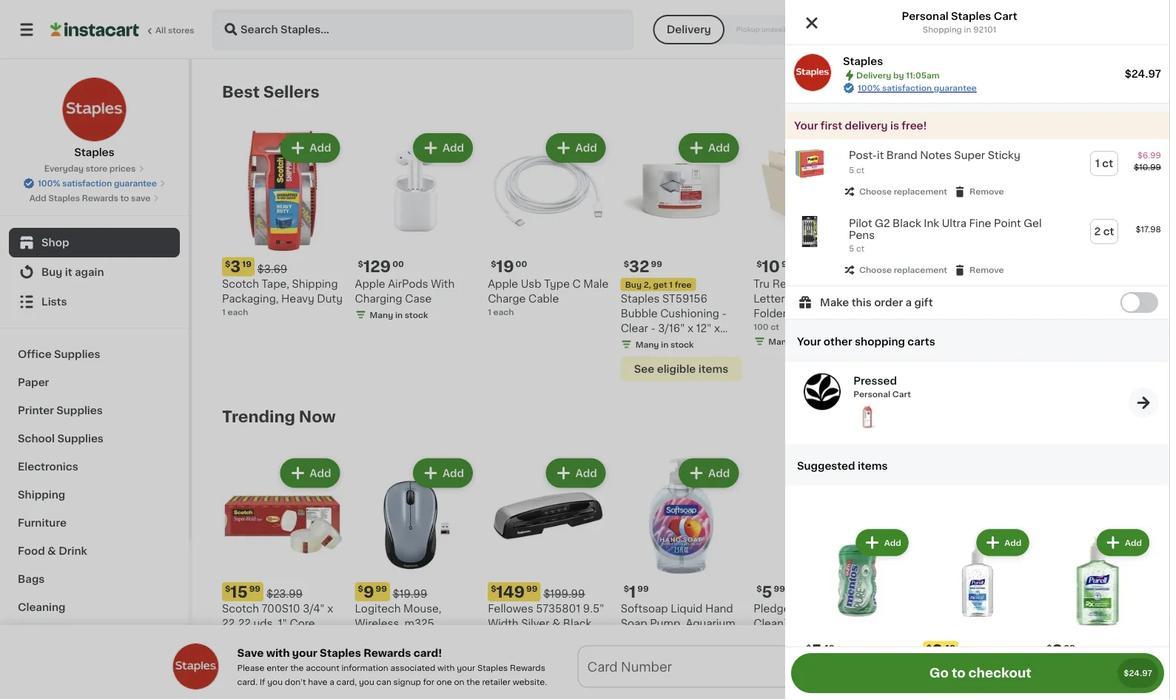 Task type: describe. For each thing, give the bounding box(es) containing it.
$ for $ 19 00
[[491, 260, 496, 268]]

ct left $6.99 $10.99
[[1103, 158, 1114, 169]]

now
[[299, 409, 336, 425]]

0 horizontal spatial -
[[651, 323, 656, 334]]

go to cart image
[[1135, 394, 1153, 412]]

0 horizontal spatial everyday
[[44, 165, 84, 173]]

main content containing best sellers
[[0, 59, 1170, 700]]

Card Number text field
[[579, 647, 844, 687]]

add inside "add staples rewards to save" link
[[29, 194, 46, 202]]

0 vertical spatial by
[[1011, 24, 1026, 35]]

many down aerosol,
[[769, 663, 792, 671]]

gbldp61s-
[[908, 604, 969, 615]]

view all (30+) button
[[964, 77, 1058, 107]]

92101
[[974, 26, 997, 34]]

200'
[[621, 338, 645, 348]]

black inside fellowes 5735801 9.5" width silver & black saturn 3i 95 thermal & cold laminator
[[563, 619, 592, 629]]

0 vertical spatial delivery by 11:05am
[[961, 24, 1074, 35]]

treatment tracker modal dialog
[[192, 646, 1170, 700]]

ct inside pilot g2 black ink ultra fine point gel pens 5 ct
[[857, 245, 865, 253]]

gift
[[915, 298, 933, 308]]

add for scotch tape, shipping packaging, heavy duty
[[310, 143, 331, 153]]

(30+)
[[1013, 87, 1042, 97]]

product group containing 10
[[754, 130, 875, 351]]

1 horizontal spatial guarantee
[[934, 84, 977, 92]]

3 for 3
[[1053, 643, 1063, 659]]

your for your other shopping carts
[[797, 337, 821, 347]]

99 for 5
[[774, 585, 785, 593]]

$19.99
[[393, 589, 428, 600]]

add for apple usb type c male charge cable
[[576, 143, 597, 153]]

black inside pilot g2 black ink ultra fine point gel pens 5 ct
[[893, 218, 922, 229]]

100% inside button
[[38, 180, 60, 188]]

bic
[[887, 604, 906, 615]]

cushioning
[[661, 308, 720, 319]]

you're getting free delivery!
[[467, 662, 652, 675]]

1 horizontal spatial delivery
[[857, 71, 892, 80]]

card,
[[337, 678, 357, 686]]

in right the •
[[661, 663, 669, 671]]

office supplies
[[18, 349, 100, 360]]

cart for personal
[[893, 390, 911, 398]]

ultra inside pilot g2 black ink ultra fine point gel pens 5 ct
[[942, 218, 967, 229]]

in down apple airpods with charging case
[[395, 311, 403, 319]]

$ for $ 3 99
[[1047, 644, 1053, 652]]

many in stock down tru red 1/3 cut tab letter size manila file folder 100 ct
[[769, 338, 827, 346]]

$6.49 original price: $7.29 element
[[924, 641, 1032, 661]]

pledge
[[754, 604, 790, 615]]

many in stock for 129
[[370, 311, 428, 319]]

remove for fine
[[970, 266, 1004, 274]]

staples right staples image
[[843, 56, 883, 67]]

add button for apple airpods with charging case
[[415, 135, 472, 161]]

stock for 1
[[671, 663, 694, 671]]

on
[[454, 678, 465, 686]]

instacart logo image
[[50, 21, 139, 38]]

product group containing post-it brand notes super sticky
[[786, 139, 1170, 207]]

prices
[[109, 165, 136, 173]]

many down 100
[[769, 338, 792, 346]]

product group containing 1
[[621, 456, 742, 676]]

0 vertical spatial 100%
[[858, 84, 881, 92]]

10 ct
[[222, 648, 242, 656]]

office supplies link
[[9, 341, 180, 369]]

brite
[[941, 634, 965, 644]]

1 horizontal spatial the
[[467, 678, 480, 686]]

$9.99 original price: $19.99 element
[[355, 583, 476, 602]]

product group containing artskills large corrugate tri fold display board with header
[[1020, 456, 1141, 659]]

add button for 3
[[1097, 530, 1150, 556]]

a inside save with your staples rewards card! please enter the account information associated with your staples rewards card. if you don't have a card, you can signup for one on the retailer website.
[[330, 678, 334, 686]]

electronics link
[[9, 453, 180, 481]]

1 vertical spatial &
[[552, 619, 561, 629]]

it for post-
[[877, 150, 884, 161]]

staples inside staples st59156 bubble cushioning - clear - 3/16" x 12" x 200'
[[621, 294, 660, 304]]

all stores link
[[50, 9, 195, 50]]

remove button for sticky
[[954, 185, 1004, 198]]

3/16"
[[658, 323, 685, 334]]

more
[[874, 664, 896, 673]]

ct down crystal
[[233, 648, 242, 656]]

personal inside pressed personal cart
[[854, 390, 891, 398]]

apple for apple usb type c male charge cable 1 each
[[488, 279, 518, 289]]

add for softsoap liquid hand soap pump, aquarium series
[[709, 468, 730, 479]]

super-
[[255, 649, 291, 659]]

0 horizontal spatial shipping
[[18, 490, 65, 500]]

0 horizontal spatial the
[[290, 664, 304, 673]]

ct inside "post-it brand notes super sticky 5 ct"
[[857, 166, 865, 174]]

it for buy
[[65, 267, 72, 278]]

in inside "personal staples cart shopping in 92101"
[[964, 26, 972, 34]]

fold
[[1090, 619, 1113, 629]]

staples down 100% satisfaction guarantee button
[[48, 194, 80, 202]]

0 vertical spatial &
[[47, 546, 56, 557]]

$ for $ 1 99
[[624, 585, 629, 593]]

fine
[[969, 218, 992, 229]]

$3.69
[[258, 264, 287, 274]]

associated
[[391, 664, 435, 673]]

furniture
[[18, 518, 67, 529]]

99 for 32
[[651, 260, 662, 268]]

scotch tape, invisible, 3m button
[[1020, 130, 1141, 318]]

1 horizontal spatial 100% satisfaction guarantee
[[858, 84, 977, 92]]

go to checkout
[[930, 667, 1032, 680]]

99 for 10
[[782, 260, 793, 268]]

$ 3 99
[[1047, 643, 1076, 659]]

add for fellowes 5735801 9.5" width silver & black saturn 3i 95 thermal & cold laminator
[[576, 468, 597, 479]]

$ 32 99
[[624, 259, 662, 275]]

in down gift in the right top of the page
[[927, 338, 935, 346]]

many for 1
[[636, 663, 659, 671]]

charge
[[488, 294, 526, 304]]

ct inside tru red 1/3 cut tab letter size manila file folder 100 ct
[[771, 323, 780, 331]]

folder
[[754, 308, 787, 319]]

clean™
[[754, 619, 793, 629]]

add button for logitech mouse, wireless, m325
[[415, 460, 472, 487]]

card!
[[414, 648, 442, 659]]

staples image
[[794, 54, 831, 91]]

1 vertical spatial 10
[[222, 648, 231, 656]]

add button for softsoap liquid hand soap pump, aquarium series
[[680, 460, 738, 487]]

choose replacement for brand
[[860, 188, 948, 196]]

best
[[222, 84, 260, 100]]

apple airpods with charging case
[[355, 279, 455, 304]]

add button for 5
[[856, 530, 909, 556]]

bags link
[[9, 566, 180, 594]]

choose replacement button for black
[[843, 264, 948, 277]]

pressed strawberry basil lemonade image
[[854, 403, 881, 430]]

5 inside pilot g2 black ink ultra fine point gel pens 5 ct
[[849, 245, 855, 253]]

clear inside staples st59156 bubble cushioning - clear - 3/16" x 12" x 200'
[[621, 323, 648, 334]]

add for 5
[[884, 539, 901, 547]]

fellowes
[[488, 604, 534, 615]]

stock down fresh
[[804, 663, 827, 671]]

$ for $ 149 99
[[491, 585, 496, 593]]

0 vertical spatial pastel
[[937, 619, 969, 629]]

hold
[[291, 649, 315, 659]]

product group containing 32
[[621, 130, 742, 382]]

149
[[496, 585, 525, 600]]

charmin
[[887, 279, 931, 289]]

all
[[998, 87, 1010, 97]]

pilot
[[849, 218, 873, 229]]

choose for g2
[[860, 266, 892, 274]]

sticky
[[988, 150, 1021, 161]]

2 vertical spatial rewards
[[510, 664, 546, 673]]

view
[[970, 87, 996, 97]]

1/3
[[796, 279, 811, 289]]

finish
[[222, 649, 253, 659]]

liquid
[[671, 604, 703, 615]]

0 vertical spatial a
[[906, 298, 912, 308]]

$ 9 99 $19.99 logitech mouse, wireless, m325
[[355, 585, 442, 629]]

drink
[[59, 546, 87, 557]]

series
[[621, 634, 653, 644]]

$ for $ 15 99 $23.99 scotch 700s10 3/4" x 22.22 yds. 1" core crystal clear clarity finish super-hold tape refill
[[225, 585, 230, 593]]

49 for 6
[[944, 644, 956, 652]]

information
[[342, 664, 389, 673]]

remove button for fine
[[954, 264, 1004, 277]]

$ for $ 129 00
[[358, 260, 363, 268]]

your other shopping carts
[[797, 337, 936, 347]]

1 horizontal spatial to
[[952, 667, 966, 680]]

free inside product group
[[675, 281, 692, 289]]

product group containing pilot g2 black ink ultra fine point gel pens
[[786, 207, 1170, 286]]

$ for $ 9 99 $19.99 logitech mouse, wireless, m325
[[358, 585, 363, 593]]

cold
[[488, 649, 513, 659]]

item carousel region containing best sellers
[[222, 77, 1141, 391]]

$ 5 49
[[806, 643, 835, 659]]

suggested items
[[797, 461, 888, 472]]

account
[[306, 664, 340, 673]]

$ 3 19 $3.69 scotch tape, shipping packaging, heavy duty 1 each
[[222, 259, 343, 316]]

printer supplies link
[[9, 397, 180, 425]]

x inside $ 15 99 $23.99 scotch 700s10 3/4" x 22.22 yds. 1" core crystal clear clarity finish super-hold tape refill
[[327, 604, 333, 615]]

go to cart element
[[1129, 388, 1159, 418]]

product group containing add
[[1020, 130, 1141, 318]]

multisurface
[[796, 619, 861, 629]]

$29.99
[[932, 264, 968, 274]]

$ for $ 5 99
[[757, 585, 762, 593]]

0 horizontal spatial delivery by 11:05am
[[857, 71, 940, 80]]

grip
[[887, 649, 909, 659]]

15
[[230, 585, 248, 600]]

service type group
[[654, 15, 813, 44]]

0 vertical spatial 11:05am
[[1028, 24, 1074, 35]]

store
[[86, 165, 108, 173]]

00 for 19
[[516, 260, 527, 268]]

tape, inside $ 3 19 $3.69 scotch tape, shipping packaging, heavy duty 1 each
[[262, 279, 289, 289]]

all stores
[[155, 26, 194, 34]]

product group containing 6
[[924, 527, 1032, 700]]

add button for scotch tape, shipping packaging, heavy duty
[[282, 135, 339, 161]]

letter
[[754, 294, 785, 304]]

19 for charmin ultra strong toilet paper, 18 mega roll
[[895, 259, 913, 275]]

g2
[[875, 218, 890, 229]]

1 right the get
[[669, 281, 673, 289]]

have
[[308, 678, 328, 686]]

buy it again link
[[9, 258, 180, 287]]

$19.99 original price: $29.99 element
[[887, 257, 1008, 277]]

st59156
[[663, 294, 708, 304]]

staples link
[[62, 77, 127, 160]]

99 for 19
[[915, 260, 926, 268]]

close image
[[979, 658, 994, 673]]

each inside apple usb type c male charge cable 1 each
[[493, 308, 514, 316]]

$15.99 original price: $23.99 element
[[222, 583, 343, 602]]

$6.99
[[1138, 151, 1162, 160]]

1 vertical spatial pastel
[[912, 649, 944, 659]]

pledge everyday clean™ multisurface antibacterial cleaner aerosol, fresh citrus
[[754, 604, 863, 659]]

many in stock down fresh
[[769, 663, 827, 671]]

in down 3/16"
[[661, 341, 669, 349]]

0 vertical spatial rewards
[[82, 194, 118, 202]]

pilot g2 black ink ultra fine point gel pens button
[[849, 218, 1056, 241]]

cable
[[529, 294, 559, 304]]

add for apple airpods with charging case
[[443, 143, 464, 153]]

99 for 1
[[638, 585, 649, 593]]

staples st59156 bubble cushioning - clear - 3/16" x 12" x 200'
[[621, 294, 727, 348]]

your first delivery is free!
[[794, 121, 927, 131]]

c
[[573, 279, 581, 289]]

cart for staples
[[994, 11, 1018, 21]]

1 horizontal spatial your
[[457, 664, 475, 673]]

2 ct
[[1095, 227, 1115, 237]]

add button for charmin ultra strong toilet paper, 18 mega roll
[[946, 135, 1003, 161]]

shop link
[[9, 228, 180, 258]]

save
[[131, 194, 151, 202]]

5 up checkout.
[[812, 643, 822, 659]]

add button for tru red 1/3 cut tab letter size manila file folder
[[813, 135, 871, 161]]

1 up softsoap
[[629, 585, 636, 600]]

99 for 149
[[526, 585, 538, 593]]

0 horizontal spatial to
[[120, 194, 129, 202]]

12"
[[696, 323, 712, 334]]

cleaning
[[18, 603, 66, 613]]

artskills large corrugate tri fold display board with header
[[1020, 604, 1119, 659]]

stores
[[168, 26, 194, 34]]

softsoap
[[621, 604, 668, 615]]

product group containing 9
[[355, 456, 476, 643]]

school
[[18, 434, 55, 444]]

post-it brand notes super sticky image
[[794, 148, 825, 179]]

supplies for printer supplies
[[56, 406, 103, 416]]

add for scotch 700s10 3/4" x 22.22 yds. 1" core crystal clear clarity finish super-hold tape refill
[[310, 468, 331, 479]]

replacement for black
[[894, 266, 948, 274]]

0 horizontal spatial 11:05am
[[906, 71, 940, 80]]

stock for buy 2, get 1 free
[[671, 341, 694, 349]]

in down tru red 1/3 cut tab letter size manila file folder 100 ct
[[794, 338, 802, 346]]

toilet
[[887, 294, 915, 304]]



Task type: locate. For each thing, give the bounding box(es) containing it.
$ inside $ 3 19 $3.69 scotch tape, shipping packaging, heavy duty 1 each
[[225, 260, 230, 268]]

5 up pledge
[[762, 585, 773, 600]]

1 vertical spatial item carousel region
[[222, 402, 1141, 687]]

0 horizontal spatial guarantee
[[114, 180, 157, 188]]

0 vertical spatial guarantee
[[934, 84, 977, 92]]

1 vertical spatial ultra
[[933, 279, 958, 289]]

remove for sticky
[[970, 188, 1004, 196]]

personal up shopping at the right of page
[[902, 11, 949, 21]]

0 vertical spatial 10
[[762, 259, 780, 275]]

8 ct
[[887, 648, 903, 656]]

5 inside the "item carousel" region
[[762, 585, 773, 600]]

shipping
[[292, 279, 338, 289], [18, 490, 65, 500]]

0 horizontal spatial by
[[894, 71, 904, 80]]

each down charge
[[493, 308, 514, 316]]

stock for 129
[[405, 311, 428, 319]]

0 vertical spatial the
[[290, 664, 304, 673]]

many in stock for buy 2, get 1 free
[[636, 341, 694, 349]]

99 up softsoap
[[638, 585, 649, 593]]

$ inside $ 6 49
[[927, 644, 932, 652]]

1 remove button from the top
[[954, 185, 1004, 198]]

0 vertical spatial supplies
[[54, 349, 100, 360]]

0 horizontal spatial a
[[330, 678, 334, 686]]

5735801
[[536, 604, 581, 615]]

11:05am right 92101
[[1028, 24, 1074, 35]]

0 horizontal spatial apple
[[355, 279, 385, 289]]

guarantee up save
[[114, 180, 157, 188]]

0 horizontal spatial with
[[431, 279, 455, 289]]

stock down tru red 1/3 cut tab letter size manila file folder 100 ct
[[804, 338, 827, 346]]

clear up 200'
[[621, 323, 648, 334]]

0 horizontal spatial 10
[[222, 648, 231, 656]]

99 down the tri
[[1064, 644, 1076, 652]]

ast
[[969, 604, 989, 615]]

product group containing 149
[[488, 456, 609, 659]]

0 vertical spatial clear
[[621, 323, 648, 334]]

supplies up paper link
[[54, 349, 100, 360]]

0 vertical spatial remove button
[[954, 185, 1004, 198]]

staples up everyday store prices link
[[74, 147, 114, 158]]

heavy
[[281, 294, 314, 304]]

stock down case
[[405, 311, 428, 319]]

$ inside $ 3 99
[[1047, 644, 1053, 652]]

00 right 129
[[393, 260, 404, 268]]

1 horizontal spatial satisfaction
[[883, 84, 932, 92]]

1 you from the left
[[267, 678, 283, 686]]

1 tape, from the left
[[262, 279, 289, 289]]

1 vertical spatial it
[[65, 267, 72, 278]]

0 vertical spatial your
[[292, 648, 317, 659]]

the up don't
[[290, 664, 304, 673]]

brand
[[887, 150, 918, 161]]

it left brand
[[877, 150, 884, 161]]

6
[[932, 643, 943, 659]]

$ inside $ 19 00
[[491, 260, 496, 268]]

99 up charmin at top right
[[915, 260, 926, 268]]

choose replacement button up g2
[[843, 185, 948, 198]]

- right cushioning
[[722, 308, 727, 319]]

width
[[488, 619, 519, 629]]

1 vertical spatial items
[[858, 461, 888, 472]]

ct right 2
[[1104, 227, 1115, 237]]

$ up pledge
[[757, 585, 762, 593]]

satisfaction inside button
[[62, 180, 112, 188]]

cart inside "personal staples cart shopping in 92101"
[[994, 11, 1018, 21]]

tab
[[835, 279, 854, 289]]

1 vertical spatial to
[[952, 667, 966, 680]]

staples logo image inside main content
[[172, 643, 220, 691]]

2 apple from the left
[[488, 279, 518, 289]]

paper
[[18, 378, 49, 388]]

staples logo image
[[62, 77, 127, 142], [172, 643, 220, 691]]

apple for apple airpods with charging case
[[355, 279, 385, 289]]

1 horizontal spatial rewards
[[364, 648, 411, 659]]

you
[[267, 678, 283, 686], [359, 678, 374, 686]]

19 up charge
[[496, 259, 514, 275]]

0 vertical spatial staples logo image
[[62, 77, 127, 142]]

19 left "$3.69" on the left top
[[242, 260, 252, 268]]

$ inside $ 5 99
[[757, 585, 762, 593]]

19 inside the $ 19 99 $29.99 charmin ultra strong toilet paper, 18 mega roll
[[895, 259, 913, 275]]

1 horizontal spatial &
[[552, 619, 561, 629]]

scotch for 1
[[222, 604, 259, 615]]

items inside see eligible items 'button'
[[699, 364, 729, 374]]

in down fresh
[[794, 663, 802, 671]]

with down fold
[[1095, 634, 1119, 644]]

your left first
[[794, 121, 818, 131]]

delivery by 11:05am link
[[937, 21, 1074, 38]]

2 remove button from the top
[[954, 264, 1004, 277]]

1 vertical spatial 11:05am
[[906, 71, 940, 80]]

99 inside $ 3 99
[[1064, 644, 1076, 652]]

2 tape, from the left
[[1059, 279, 1087, 289]]

0 vertical spatial $24.97
[[1125, 69, 1162, 79]]

99 right the 15
[[249, 585, 261, 593]]

add button for pledge everyday clean™ multisurface antibacterial cleaner aerosol, fresh citrus
[[813, 460, 871, 487]]

99 inside '$ 149 99'
[[526, 585, 538, 593]]

2 vertical spatial &
[[598, 634, 606, 644]]

buy inside product group
[[625, 281, 642, 289]]

pressed personal cart
[[854, 376, 911, 398]]

1 choose replacement button from the top
[[843, 185, 948, 198]]

item carousel region containing trending now
[[222, 402, 1141, 687]]

everyday inside pledge everyday clean™ multisurface antibacterial cleaner aerosol, fresh citrus
[[793, 604, 842, 615]]

1 vertical spatial supplies
[[56, 406, 103, 416]]

3 inside $ 3 19 $3.69 scotch tape, shipping packaging, heavy duty 1 each
[[230, 259, 241, 275]]

silver
[[521, 619, 550, 629]]

make
[[820, 298, 849, 308]]

1 horizontal spatial tape,
[[1059, 279, 1087, 289]]

10 up refill
[[222, 648, 231, 656]]

rewards
[[82, 194, 118, 202], [364, 648, 411, 659], [510, 664, 546, 673]]

00 for 129
[[393, 260, 404, 268]]

0 vertical spatial to
[[120, 194, 129, 202]]

laminator
[[515, 649, 568, 659]]

$ inside $ 15 99 $23.99 scotch 700s10 3/4" x 22.22 yds. 1" core crystal clear clarity finish super-hold tape refill
[[225, 585, 230, 593]]

ct down pens
[[857, 245, 865, 253]]

free inside treatment tracker modal dialog
[[564, 662, 591, 675]]

2 replacement from the top
[[894, 266, 948, 274]]

1 vertical spatial a
[[330, 678, 334, 686]]

clear inside $ 15 99 $23.99 scotch 700s10 3/4" x 22.22 yds. 1" core crystal clear clarity finish super-hold tape refill
[[262, 634, 289, 644]]

scotch for buy 2, get 1 free
[[222, 279, 259, 289]]

with up one
[[438, 664, 455, 673]]

$ inside $ 5 49
[[806, 644, 812, 652]]

2 49 from the left
[[944, 644, 956, 652]]

furniture link
[[9, 509, 180, 537]]

scotch up 3m
[[1020, 279, 1057, 289]]

1 left $6.99 $10.99
[[1096, 158, 1100, 169]]

product group
[[222, 130, 343, 318], [355, 130, 476, 324], [488, 130, 609, 318], [621, 130, 742, 382], [754, 130, 875, 351], [887, 130, 1008, 351], [1020, 130, 1141, 318], [222, 456, 343, 674], [355, 456, 476, 643], [488, 456, 609, 659], [621, 456, 742, 676], [754, 456, 875, 676], [887, 456, 1008, 674], [1020, 456, 1141, 659], [803, 527, 912, 700], [924, 527, 1032, 700], [1044, 527, 1153, 700]]

add button for fellowes 5735801 9.5" width silver & black saturn 3i 95 thermal & cold laminator
[[547, 460, 605, 487]]

99 inside $ 15 99 $23.99 scotch 700s10 3/4" x 22.22 yds. 1" core crystal clear clarity finish super-hold tape refill
[[249, 585, 261, 593]]

stock down 3/16"
[[671, 341, 694, 349]]

100% up delivery
[[858, 84, 881, 92]]

lists
[[41, 297, 67, 307]]

$ inside $ 1 99
[[624, 585, 629, 593]]

stock right the carts
[[937, 338, 960, 346]]

$ up highlighters
[[927, 644, 932, 652]]

0 horizontal spatial delivery
[[667, 24, 711, 35]]

• savings applied at checkout.
[[655, 662, 844, 675]]

add for logitech mouse, wireless, m325
[[443, 468, 464, 479]]

99 right 32
[[651, 260, 662, 268]]

replacement up charmin at top right
[[894, 266, 948, 274]]

you're
[[467, 662, 509, 675]]

$ up checkout.
[[806, 644, 812, 652]]

ct right 8
[[894, 648, 903, 656]]

1 vertical spatial delivery by 11:05am
[[857, 71, 940, 80]]

2 each from the left
[[493, 308, 514, 316]]

the right the on on the left bottom of page
[[467, 678, 480, 686]]

100% satisfaction guarantee inside 100% satisfaction guarantee button
[[38, 180, 157, 188]]

school supplies
[[18, 434, 104, 444]]

choose replacement button up charmin at top right
[[843, 264, 948, 277]]

19 up charmin at top right
[[895, 259, 913, 275]]

delivery inside button
[[667, 24, 711, 35]]

red
[[773, 279, 794, 289]]

99 for 3
[[1064, 644, 1076, 652]]

0 vertical spatial shipping
[[292, 279, 338, 289]]

choose replacement for black
[[860, 266, 948, 274]]

again
[[75, 267, 104, 278]]

replacement down "post-it brand notes super sticky 5 ct" at the top
[[894, 188, 948, 196]]

99 inside the $ 19 99 $29.99 charmin ultra strong toilet paper, 18 mega roll
[[915, 260, 926, 268]]

$ 149 99
[[491, 585, 538, 600]]

$ up buy 2, get 1 free
[[624, 260, 629, 268]]

1 00 from the left
[[393, 260, 404, 268]]

replacement for brand
[[894, 188, 948, 196]]

scotch inside scotch tape, invisible, 3m
[[1020, 279, 1057, 289]]

satisfaction up add staples rewards to save
[[62, 180, 112, 188]]

add for charmin ultra strong toilet paper, 18 mega roll
[[974, 143, 996, 153]]

make this order a gift
[[820, 298, 933, 308]]

2 horizontal spatial 19
[[895, 259, 913, 275]]

$149.99 original price: $199.99 element
[[488, 583, 609, 602]]

32
[[629, 259, 650, 275]]

5 down pens
[[849, 245, 855, 253]]

1 horizontal spatial 19
[[496, 259, 514, 275]]

many down series on the bottom right of the page
[[636, 663, 659, 671]]

1 vertical spatial by
[[894, 71, 904, 80]]

cart down pressed
[[893, 390, 911, 398]]

tip
[[922, 634, 938, 644]]

with inside artskills large corrugate tri fold display board with header
[[1095, 634, 1119, 644]]

rewards down 100% satisfaction guarantee button
[[82, 194, 118, 202]]

$ inside $ 10 99
[[757, 260, 762, 268]]

1 choose replacement from the top
[[860, 188, 948, 196]]

1 vertical spatial $24.97
[[1124, 670, 1153, 678]]

10 up tru
[[762, 259, 780, 275]]

ultra down $29.99
[[933, 279, 958, 289]]

$ for $ 10 99
[[757, 260, 762, 268]]

1 horizontal spatial 3
[[1053, 643, 1063, 659]]

product group containing 129
[[355, 130, 476, 324]]

1 horizontal spatial -
[[722, 308, 727, 319]]

everyday left 'store'
[[44, 165, 84, 173]]

1 vertical spatial your
[[797, 337, 821, 347]]

buy for buy it again
[[41, 267, 62, 278]]

3 for scotch tape, shipping packaging, heavy duty
[[230, 259, 241, 275]]

1 horizontal spatial each
[[493, 308, 514, 316]]

school supplies link
[[9, 425, 180, 453]]

1 replacement from the top
[[894, 188, 948, 196]]

many
[[370, 311, 393, 319], [769, 338, 792, 346], [902, 338, 925, 346], [636, 341, 659, 349], [636, 663, 659, 671], [769, 663, 792, 671]]

a right have
[[330, 678, 334, 686]]

supplies up electronics link
[[57, 434, 104, 444]]

1 horizontal spatial free
[[675, 281, 692, 289]]

aerosol,
[[754, 649, 796, 659]]

11:05am
[[1028, 24, 1074, 35], [906, 71, 940, 80]]

1 vertical spatial rewards
[[364, 648, 411, 659]]

1 down charge
[[488, 308, 491, 316]]

many up see on the right of page
[[636, 341, 659, 349]]

in left 92101
[[964, 26, 972, 34]]

satisfaction up free!
[[883, 84, 932, 92]]

$3.19 original price: $3.69 element
[[222, 257, 343, 277]]

free!
[[902, 121, 927, 131]]

99
[[651, 260, 662, 268], [782, 260, 793, 268], [915, 260, 926, 268], [249, 585, 261, 593], [376, 585, 387, 593], [526, 585, 538, 593], [638, 585, 649, 593], [774, 585, 785, 593], [1064, 644, 1076, 652]]

$ inside '$ 149 99'
[[491, 585, 496, 593]]

many in stock for $29.99
[[902, 338, 960, 346]]

0 vertical spatial cart
[[994, 11, 1018, 21]]

$ inside the $ 9 99 $19.99 logitech mouse, wireless, m325
[[358, 585, 363, 593]]

ultra right ink
[[942, 218, 967, 229]]

0 vertical spatial choose replacement button
[[843, 185, 948, 198]]

9.5"
[[583, 604, 604, 615]]

gel
[[1024, 218, 1042, 229]]

5 inside "post-it brand notes super sticky 5 ct"
[[849, 166, 855, 174]]

choose up "make this order a gift"
[[860, 266, 892, 274]]

2 remove from the top
[[970, 266, 1004, 274]]

main content
[[0, 59, 1170, 700]]

00 inside $ 129 00
[[393, 260, 404, 268]]

$
[[225, 260, 230, 268], [358, 260, 363, 268], [491, 260, 496, 268], [624, 260, 629, 268], [757, 260, 762, 268], [890, 260, 895, 268], [225, 585, 230, 593], [358, 585, 363, 593], [491, 585, 496, 593], [624, 585, 629, 593], [757, 585, 762, 593], [806, 644, 812, 652], [927, 644, 932, 652], [1047, 644, 1053, 652]]

highlighters
[[887, 663, 950, 674]]

shop
[[41, 238, 69, 248]]

delivery button
[[654, 15, 725, 44]]

1 49 from the left
[[823, 644, 835, 652]]

49 inside $ 5 49
[[823, 644, 835, 652]]

$ for $ 32 99
[[624, 260, 629, 268]]

2 choose replacement from the top
[[860, 266, 948, 274]]

0 horizontal spatial each
[[228, 308, 248, 316]]

2 choose from the top
[[860, 266, 892, 274]]

$ for $ 6 49
[[927, 644, 932, 652]]

choose replacement down brand
[[860, 188, 948, 196]]

$ up charging
[[358, 260, 363, 268]]

1 inside button
[[1096, 158, 1100, 169]]

shipping up duty
[[292, 279, 338, 289]]

5 down the post-
[[849, 166, 855, 174]]

0 vertical spatial ultra
[[942, 218, 967, 229]]

supplies up school supplies link
[[56, 406, 103, 416]]

choose up g2
[[860, 188, 892, 196]]

supplies for office supplies
[[54, 349, 100, 360]]

cart inside pressed personal cart
[[893, 390, 911, 398]]

1 inside apple usb type c male charge cable 1 each
[[488, 308, 491, 316]]

$ up charge
[[491, 260, 496, 268]]

with inside apple airpods with charging case
[[431, 279, 455, 289]]

refill
[[222, 663, 248, 674]]

delivery
[[845, 121, 888, 131]]

1 vertical spatial with
[[1095, 634, 1119, 644]]

19 inside $ 3 19 $3.69 scotch tape, shipping packaging, heavy duty 1 each
[[242, 260, 252, 268]]

1 each from the left
[[228, 308, 248, 316]]

1 horizontal spatial it
[[877, 150, 884, 161]]

shipping inside $ 3 19 $3.69 scotch tape, shipping packaging, heavy duty 1 each
[[292, 279, 338, 289]]

add for tru red 1/3 cut tab letter size manila file folder
[[841, 143, 863, 153]]

0 vertical spatial 3
[[230, 259, 241, 275]]

0 horizontal spatial your
[[292, 648, 317, 659]]

with
[[431, 279, 455, 289], [1095, 634, 1119, 644]]

each
[[228, 308, 248, 316], [493, 308, 514, 316]]

2 item carousel region from the top
[[222, 402, 1141, 687]]

many in stock for 1
[[636, 663, 694, 671]]

product group
[[786, 139, 1170, 207], [786, 207, 1170, 286]]

& right food
[[47, 546, 56, 557]]

0 vertical spatial black
[[893, 218, 922, 229]]

free up st59156
[[675, 281, 692, 289]]

None search field
[[212, 9, 634, 50]]

1 horizontal spatial cart
[[994, 11, 1018, 21]]

personal inside "personal staples cart shopping in 92101"
[[902, 11, 949, 21]]

softsoap liquid hand soap pump, aquarium series
[[621, 604, 736, 644]]

49 inside $ 6 49
[[944, 644, 956, 652]]

0 horizontal spatial with
[[266, 648, 290, 659]]

2 00 from the left
[[516, 260, 527, 268]]

apple inside apple airpods with charging case
[[355, 279, 385, 289]]

99 for 15
[[249, 585, 261, 593]]

add button for apple usb type c male charge cable
[[547, 135, 605, 161]]

0 horizontal spatial tape,
[[262, 279, 289, 289]]

supplies for school supplies
[[57, 434, 104, 444]]

other
[[824, 337, 853, 347]]

many for buy 2, get 1 free
[[636, 341, 659, 349]]

$ for $ 19 99 $29.99 charmin ultra strong toilet paper, 18 mega roll
[[890, 260, 895, 268]]

staples up retailer
[[477, 664, 508, 673]]

cut
[[814, 279, 833, 289]]

1 ct button
[[1091, 152, 1118, 175]]

2,
[[644, 281, 651, 289]]

100% up add staples rewards to save
[[38, 180, 60, 188]]

wireless,
[[355, 619, 402, 629]]

save
[[237, 648, 264, 659]]

please
[[237, 664, 265, 673]]

you down information
[[359, 678, 374, 686]]

0 vertical spatial 100% satisfaction guarantee
[[858, 84, 977, 92]]

1 horizontal spatial a
[[906, 298, 912, 308]]

11:05am up '100% satisfaction guarantee' link
[[906, 71, 940, 80]]

1 vertical spatial 100%
[[38, 180, 60, 188]]

0 vertical spatial satisfaction
[[883, 84, 932, 92]]

99 for 9
[[376, 585, 387, 593]]

many for 129
[[370, 311, 393, 319]]

item carousel region
[[222, 77, 1141, 391], [222, 402, 1141, 687]]

$ up the "fellowes"
[[491, 585, 496, 593]]

1 vertical spatial shipping
[[18, 490, 65, 500]]

pastel down tip on the right bottom of the page
[[912, 649, 944, 659]]

2 product group from the top
[[786, 207, 1170, 286]]

ultra inside the $ 19 99 $29.99 charmin ultra strong toilet paper, 18 mega roll
[[933, 279, 958, 289]]

0 vertical spatial personal
[[902, 11, 949, 21]]

99 right 149
[[526, 585, 538, 593]]

1 vertical spatial 3
[[1053, 643, 1063, 659]]

ct
[[1103, 158, 1114, 169], [857, 166, 865, 174], [1104, 227, 1115, 237], [857, 245, 865, 253], [771, 323, 780, 331], [233, 648, 242, 656], [894, 648, 903, 656]]

0 horizontal spatial you
[[267, 678, 283, 686]]

$ down corrugate
[[1047, 644, 1053, 652]]

$ inside $ 129 00
[[358, 260, 363, 268]]

apple
[[355, 279, 385, 289], [488, 279, 518, 289]]

00 inside $ 19 00
[[516, 260, 527, 268]]

$ inside $ 32 99
[[624, 260, 629, 268]]

2 horizontal spatial x
[[714, 323, 720, 334]]

staples inside "personal staples cart shopping in 92101"
[[951, 11, 992, 21]]

scotch inside $ 15 99 $23.99 scotch 700s10 3/4" x 22.22 yds. 1" core crystal clear clarity finish super-hold tape refill
[[222, 604, 259, 615]]

$ inside the $ 19 99 $29.99 charmin ultra strong toilet paper, 18 mega roll
[[890, 260, 895, 268]]

& down 5735801
[[552, 619, 561, 629]]

add for pledge everyday clean™ multisurface antibacterial cleaner aerosol, fresh citrus
[[841, 468, 863, 479]]

2 horizontal spatial rewards
[[510, 664, 546, 673]]

99 inside $ 32 99
[[651, 260, 662, 268]]

$ up charmin at top right
[[890, 260, 895, 268]]

1 inside $ 3 19 $3.69 scotch tape, shipping packaging, heavy duty 1 each
[[222, 308, 226, 316]]

strong
[[961, 279, 996, 289]]

99 inside $ 1 99
[[638, 585, 649, 593]]

signup
[[394, 678, 421, 686]]

1 ct
[[1096, 158, 1114, 169]]

tri
[[1075, 619, 1088, 629]]

1 vertical spatial remove
[[970, 266, 1004, 274]]

2 horizontal spatial delivery
[[961, 24, 1008, 35]]

1 vertical spatial satisfaction
[[62, 180, 112, 188]]

1 vertical spatial clear
[[262, 634, 289, 644]]

tape, inside scotch tape, invisible, 3m
[[1059, 279, 1087, 289]]

1 remove from the top
[[970, 188, 1004, 196]]

staples logo image left 10 ct
[[172, 643, 220, 691]]

thermal
[[553, 634, 595, 644]]

0 vertical spatial remove
[[970, 188, 1004, 196]]

rewards up website. on the left of the page
[[510, 664, 546, 673]]

1 horizontal spatial x
[[688, 323, 694, 334]]

3i
[[525, 634, 534, 644]]

2 ct button
[[1091, 220, 1118, 244]]

100% satisfaction guarantee button
[[23, 175, 166, 190]]

each down packaging,
[[228, 308, 248, 316]]

more button
[[856, 657, 914, 680]]

99 up red
[[782, 260, 793, 268]]

0 horizontal spatial 100% satisfaction guarantee
[[38, 180, 157, 188]]

0 horizontal spatial staples logo image
[[62, 77, 127, 142]]

items right eligible
[[699, 364, 729, 374]]

•
[[655, 662, 660, 674]]

many in stock down gift in the right top of the page
[[902, 338, 960, 346]]

1 vertical spatial choose replacement button
[[843, 264, 948, 277]]

19 for 19
[[496, 259, 514, 275]]

99 inside the $ 9 99 $19.99 logitech mouse, wireless, m325
[[376, 585, 387, 593]]

0 vertical spatial item carousel region
[[222, 77, 1141, 391]]

99 inside $ 5 99
[[774, 585, 785, 593]]

guarantee left all
[[934, 84, 977, 92]]

0 vertical spatial everyday
[[44, 165, 84, 173]]

your for your first delivery is free!
[[794, 121, 818, 131]]

1 horizontal spatial you
[[359, 678, 374, 686]]

tru red 1/3 cut tab letter size manila file folder 100 ct
[[754, 279, 867, 331]]

buy
[[41, 267, 62, 278], [625, 281, 642, 289]]

0 horizontal spatial buy
[[41, 267, 62, 278]]

1 vertical spatial with
[[438, 664, 455, 673]]

add for 3
[[1125, 539, 1142, 547]]

stock for $29.99
[[937, 338, 960, 346]]

product group containing bic gbldp61s-ast assorted pastel colors chisel tip brite liner grip pastel highlighters
[[887, 456, 1008, 674]]

18
[[953, 294, 964, 304]]

1 choose from the top
[[860, 188, 892, 196]]

49
[[823, 644, 835, 652], [944, 644, 956, 652]]

0 vertical spatial with
[[266, 648, 290, 659]]

0 vertical spatial choose
[[860, 188, 892, 196]]

paper link
[[9, 369, 180, 397]]

tape,
[[262, 279, 289, 289], [1059, 279, 1087, 289]]

1 apple from the left
[[355, 279, 385, 289]]

delivery
[[961, 24, 1008, 35], [667, 24, 711, 35], [857, 71, 892, 80]]

$ for $ 3 19 $3.69 scotch tape, shipping packaging, heavy duty 1 each
[[225, 260, 230, 268]]

0 horizontal spatial 19
[[242, 260, 252, 268]]

apple inside apple usb type c male charge cable 1 each
[[488, 279, 518, 289]]

fellowes 5735801 9.5" width silver & black saturn 3i 95 thermal & cold laminator
[[488, 604, 606, 659]]

1 horizontal spatial with
[[438, 664, 455, 673]]

buy 2, get 1 free
[[625, 281, 692, 289]]

scotch tape, invisible, 3m
[[1020, 279, 1135, 304]]

2 you from the left
[[359, 678, 374, 686]]

100% satisfaction guarantee down 'store'
[[38, 180, 157, 188]]

add button for scotch 700s10 3/4" x 22.22 yds. 1" core crystal clear clarity finish super-hold tape refill
[[282, 460, 339, 487]]

scotch inside $ 3 19 $3.69 scotch tape, shipping packaging, heavy duty 1 each
[[222, 279, 259, 289]]

applied
[[715, 662, 762, 675]]

with up enter
[[266, 648, 290, 659]]

choose replacement up charmin at top right
[[860, 266, 948, 274]]

1 vertical spatial the
[[467, 678, 480, 686]]

0 horizontal spatial x
[[327, 604, 333, 615]]

0 horizontal spatial 100%
[[38, 180, 60, 188]]

each inside $ 3 19 $3.69 scotch tape, shipping packaging, heavy duty 1 each
[[228, 308, 248, 316]]

1 item carousel region from the top
[[222, 77, 1141, 391]]

1 horizontal spatial with
[[1095, 634, 1119, 644]]

choose replacement button for brand
[[843, 185, 948, 198]]

this
[[852, 298, 872, 308]]

guarantee inside button
[[114, 180, 157, 188]]

staples up account at the left bottom
[[320, 648, 361, 659]]

your down clarity on the bottom
[[292, 648, 317, 659]]

0 horizontal spatial free
[[564, 662, 591, 675]]

many for $29.99
[[902, 338, 925, 346]]

1 vertical spatial staples logo image
[[172, 643, 220, 691]]

99 inside $ 10 99
[[782, 260, 793, 268]]

it inside "post-it brand notes super sticky 5 ct"
[[877, 150, 884, 161]]

49 for 5
[[823, 644, 835, 652]]

1 product group from the top
[[786, 139, 1170, 207]]

49 right 6
[[944, 644, 956, 652]]

delivery by 11:05am up view all (30+) "popup button"
[[961, 24, 1074, 35]]

enter
[[267, 664, 288, 673]]

pilot g2 black ink ultra fine point gel pens image
[[794, 216, 825, 247]]

pilot g2 black ink ultra fine point gel pens 5 ct
[[849, 218, 1042, 253]]

1 horizontal spatial buy
[[625, 281, 642, 289]]

buy for buy 2, get 1 free
[[625, 281, 642, 289]]

$10.99 element
[[1020, 583, 1141, 602]]

1 vertical spatial choose replacement
[[860, 266, 948, 274]]

2 choose replacement button from the top
[[843, 264, 948, 277]]

0 vertical spatial it
[[877, 150, 884, 161]]

choose for it
[[860, 188, 892, 196]]

apple up charging
[[355, 279, 385, 289]]

x right 3/4" on the left bottom
[[327, 604, 333, 615]]

product group containing 15
[[222, 456, 343, 674]]

aquarium
[[686, 619, 736, 629]]

$ for $ 5 49
[[806, 644, 812, 652]]



Task type: vqa. For each thing, say whether or not it's contained in the screenshot.
the on
yes



